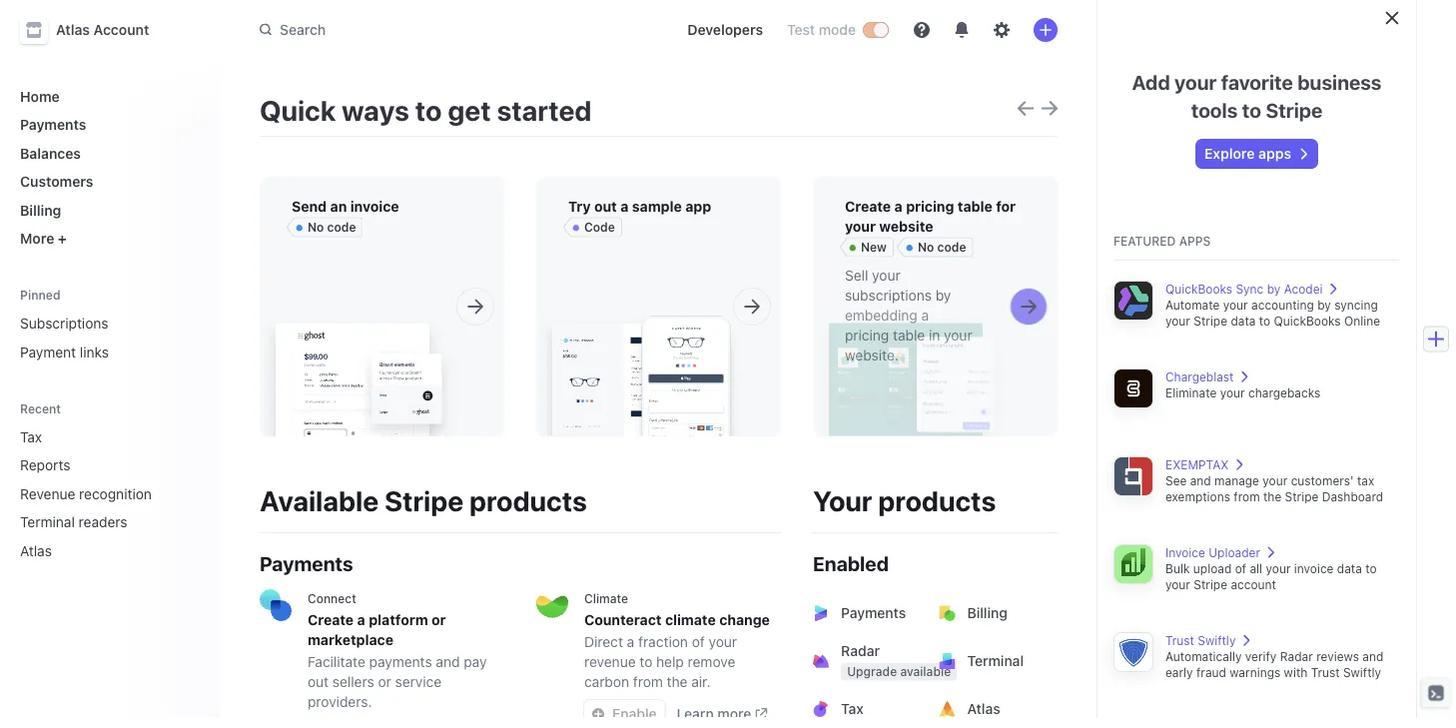 Task type: locate. For each thing, give the bounding box(es) containing it.
invoice right an
[[350, 198, 399, 215]]

billing up more +
[[20, 202, 61, 218]]

1 horizontal spatial products
[[878, 484, 996, 517]]

automatically verify radar reviews and early fraud warnings with trust swiftly
[[1166, 649, 1384, 679]]

manage
[[1215, 473, 1259, 487]]

atlas link down readers
[[12, 534, 176, 567]]

a
[[621, 198, 629, 215], [895, 198, 903, 215], [921, 307, 929, 323], [357, 612, 365, 628], [627, 634, 635, 650]]

0 horizontal spatial data
[[1231, 314, 1256, 328]]

your right 'manage'
[[1263, 473, 1288, 487]]

chargeblast image
[[1114, 369, 1154, 409]]

your
[[1175, 70, 1217, 93], [845, 218, 876, 235], [872, 267, 901, 283], [1223, 298, 1248, 312], [1166, 314, 1191, 328], [944, 327, 973, 343], [1220, 386, 1245, 400], [1263, 473, 1288, 487], [1266, 561, 1291, 575], [1166, 577, 1191, 591], [709, 634, 737, 650]]

eliminate
[[1166, 386, 1217, 400]]

create
[[845, 198, 891, 215], [308, 612, 354, 628]]

favorite
[[1221, 70, 1293, 93]]

by up in
[[936, 287, 951, 303]]

or
[[432, 612, 446, 628], [378, 674, 391, 690]]

trust down reviews
[[1311, 665, 1340, 679]]

billing link up available
[[927, 589, 1058, 637]]

mode
[[819, 21, 856, 38]]

a up in
[[921, 307, 929, 323]]

app
[[685, 198, 711, 215]]

your inside add your favorite business tools to stripe
[[1175, 70, 1217, 93]]

see
[[1166, 473, 1187, 487]]

a left sample
[[621, 198, 629, 215]]

the inside climate counteract climate change direct a fraction of your revenue to help remove carbon from the air.
[[667, 674, 688, 690]]

terminal down revenue
[[20, 514, 75, 530]]

1 vertical spatial swiftly
[[1343, 665, 1381, 679]]

0 horizontal spatial from
[[633, 674, 663, 690]]

recent element
[[0, 421, 220, 567]]

1 horizontal spatial from
[[1234, 489, 1260, 503]]

tools
[[1191, 98, 1238, 121]]

0 vertical spatial or
[[432, 612, 446, 628]]

payments
[[20, 116, 86, 133], [260, 551, 353, 575], [841, 605, 906, 621]]

0 horizontal spatial terminal
[[20, 514, 75, 530]]

1 horizontal spatial code
[[937, 240, 966, 254]]

recent navigation links element
[[0, 400, 220, 567]]

connect create a platform or marketplace facilitate payments and pay out sellers or service providers.
[[308, 591, 487, 710]]

from
[[1234, 489, 1260, 503], [633, 674, 663, 690]]

out up code
[[594, 198, 617, 215]]

online
[[1344, 314, 1380, 328]]

1 horizontal spatial the
[[1263, 489, 1282, 503]]

of down 'climate'
[[692, 634, 705, 650]]

revenue
[[584, 654, 636, 670]]

tax link up reports
[[12, 421, 176, 453]]

payment links link
[[12, 336, 204, 368]]

atlas link down available
[[927, 685, 1058, 718]]

1 horizontal spatial of
[[1235, 561, 1247, 575]]

reports link
[[12, 449, 176, 481]]

0 vertical spatial tax link
[[12, 421, 176, 453]]

1 vertical spatial quickbooks
[[1274, 314, 1341, 328]]

billing link
[[12, 194, 204, 226], [927, 589, 1058, 637]]

1 vertical spatial code
[[937, 240, 966, 254]]

business
[[1298, 70, 1382, 93]]

pricing up website.
[[845, 327, 889, 343]]

tax
[[20, 429, 42, 445], [841, 701, 864, 717]]

1 horizontal spatial radar
[[1280, 649, 1313, 663]]

terminal for terminal readers
[[20, 514, 75, 530]]

by
[[1267, 282, 1281, 296], [936, 287, 951, 303], [1318, 298, 1331, 312]]

your up subscriptions
[[872, 267, 901, 283]]

platform
[[369, 612, 428, 628]]

1 horizontal spatial atlas
[[56, 21, 90, 38]]

0 vertical spatial invoice
[[350, 198, 399, 215]]

your up remove
[[709, 634, 737, 650]]

climate counteract climate change direct a fraction of your revenue to help remove carbon from the air.
[[584, 591, 770, 690]]

revenue recognition
[[20, 485, 152, 502]]

send
[[292, 198, 327, 215]]

terminal
[[20, 514, 75, 530], [967, 653, 1024, 669]]

2 horizontal spatial by
[[1318, 298, 1331, 312]]

1 horizontal spatial data
[[1337, 561, 1362, 575]]

0 horizontal spatial swiftly
[[1198, 633, 1236, 647]]

and inside automatically verify radar reviews and early fraud warnings with trust swiftly
[[1363, 649, 1384, 663]]

out down facilitate
[[308, 674, 329, 690]]

early
[[1166, 665, 1193, 679]]

from inside climate counteract climate change direct a fraction of your revenue to help remove carbon from the air.
[[633, 674, 663, 690]]

0 horizontal spatial invoice
[[350, 198, 399, 215]]

0 horizontal spatial billing link
[[12, 194, 204, 226]]

0 vertical spatial out
[[594, 198, 617, 215]]

swiftly up the automatically
[[1198, 633, 1236, 647]]

0 vertical spatial trust
[[1166, 633, 1194, 647]]

table
[[958, 198, 993, 215], [893, 327, 925, 343]]

2 horizontal spatial payments
[[841, 605, 906, 621]]

1 vertical spatial atlas link
[[927, 685, 1058, 718]]

pricing up website
[[906, 198, 954, 215]]

atlas down terminal link
[[967, 701, 1000, 717]]

0 horizontal spatial tax link
[[12, 421, 176, 453]]

radar upgrade available
[[841, 643, 951, 679]]

0 vertical spatial data
[[1231, 314, 1256, 328]]

of inside climate counteract climate change direct a fraction of your revenue to help remove carbon from the air.
[[692, 634, 705, 650]]

atlas left account
[[56, 21, 90, 38]]

fraud
[[1197, 665, 1226, 679]]

for
[[996, 198, 1016, 215]]

1 horizontal spatial quickbooks
[[1274, 314, 1341, 328]]

data down quickbooks sync by acodei
[[1231, 314, 1256, 328]]

0 vertical spatial table
[[958, 198, 993, 215]]

to down accounting
[[1259, 314, 1271, 328]]

1 vertical spatial the
[[667, 674, 688, 690]]

payments up "connect"
[[260, 551, 353, 575]]

1 horizontal spatial trust
[[1311, 665, 1340, 679]]

1 vertical spatial payments
[[260, 551, 353, 575]]

your right all
[[1266, 561, 1291, 575]]

0 horizontal spatial of
[[692, 634, 705, 650]]

syncing
[[1335, 298, 1378, 312]]

invoice inside 'send an invoice no code'
[[350, 198, 399, 215]]

payments link down enabled
[[801, 589, 931, 637]]

0 horizontal spatial code
[[327, 220, 356, 234]]

and inside see and manage your customers' tax exemptions from the stripe dashboard
[[1190, 473, 1211, 487]]

all
[[1250, 561, 1263, 575]]

0 horizontal spatial tax
[[20, 429, 42, 445]]

1 vertical spatial billing
[[967, 605, 1008, 621]]

table inside sell your subscriptions by embedding a pricing table in your website.
[[893, 327, 925, 343]]

settings image
[[994, 22, 1010, 38]]

invoice right all
[[1294, 561, 1334, 575]]

from down the help
[[633, 674, 663, 690]]

exemptax
[[1166, 457, 1229, 471]]

pricing inside sell your subscriptions by embedding a pricing table in your website.
[[845, 327, 889, 343]]

website
[[879, 218, 933, 235]]

your down "bulk"
[[1166, 577, 1191, 591]]

0 horizontal spatial create
[[308, 612, 354, 628]]

create inside create a pricing table for your website
[[845, 198, 891, 215]]

core navigation links element
[[12, 80, 204, 255]]

code
[[327, 220, 356, 234], [937, 240, 966, 254]]

1 vertical spatial tax
[[841, 701, 864, 717]]

0 vertical spatial pricing
[[906, 198, 954, 215]]

to left get
[[415, 93, 442, 126]]

0 vertical spatial from
[[1234, 489, 1260, 503]]

1 horizontal spatial create
[[845, 198, 891, 215]]

recognition
[[79, 485, 152, 502]]

1 horizontal spatial invoice
[[1294, 561, 1334, 575]]

data down dashboard
[[1337, 561, 1362, 575]]

1 horizontal spatial swiftly
[[1343, 665, 1381, 679]]

1 horizontal spatial tax link
[[801, 685, 931, 718]]

table left for in the top of the page
[[958, 198, 993, 215]]

0 horizontal spatial radar
[[841, 643, 880, 659]]

1 vertical spatial from
[[633, 674, 663, 690]]

billing link up +
[[12, 194, 204, 226]]

radar up with
[[1280, 649, 1313, 663]]

your down quickbooks sync by acodei
[[1223, 298, 1248, 312]]

search
[[280, 21, 326, 38]]

table left in
[[893, 327, 925, 343]]

0 vertical spatial code
[[327, 220, 356, 234]]

0 vertical spatial terminal
[[20, 514, 75, 530]]

customers link
[[12, 165, 204, 198]]

a up marketplace
[[357, 612, 365, 628]]

tax down upgrade
[[841, 701, 864, 717]]

tax link down upgrade
[[801, 685, 931, 718]]

and right reviews
[[1363, 649, 1384, 663]]

0 horizontal spatial billing
[[20, 202, 61, 218]]

0 vertical spatial the
[[1263, 489, 1282, 503]]

no down the send
[[308, 220, 324, 234]]

quick ways to get started
[[260, 93, 592, 126]]

code inside 'send an invoice no code'
[[327, 220, 356, 234]]

0 horizontal spatial out
[[308, 674, 329, 690]]

add
[[1132, 70, 1170, 93]]

atlas down terminal readers at the bottom left of the page
[[20, 542, 52, 559]]

or right the platform
[[432, 612, 446, 628]]

bulk
[[1166, 561, 1190, 575]]

your inside climate counteract climate change direct a fraction of your revenue to help remove carbon from the air.
[[709, 634, 737, 650]]

terminal link
[[927, 637, 1058, 685]]

help image
[[914, 22, 930, 38]]

a down counteract
[[627, 634, 635, 650]]

trust swiftly
[[1166, 633, 1236, 647]]

0 vertical spatial tax
[[20, 429, 42, 445]]

by inside sell your subscriptions by embedding a pricing table in your website.
[[936, 287, 951, 303]]

0 vertical spatial billing
[[20, 202, 61, 218]]

a up website
[[895, 198, 903, 215]]

stripe inside bulk upload of all your invoice data to your stripe account
[[1194, 577, 1228, 591]]

send an invoice no code
[[292, 198, 399, 234]]

1 vertical spatial of
[[692, 634, 705, 650]]

of
[[1235, 561, 1247, 575], [692, 634, 705, 650]]

to inside add your favorite business tools to stripe
[[1242, 98, 1261, 121]]

1 horizontal spatial out
[[594, 198, 617, 215]]

0 horizontal spatial no
[[308, 220, 324, 234]]

swiftly inside automatically verify radar reviews and early fraud warnings with trust swiftly
[[1343, 665, 1381, 679]]

code down an
[[327, 220, 356, 234]]

your up new
[[845, 218, 876, 235]]

quickbooks down accounting
[[1274, 314, 1341, 328]]

1 vertical spatial atlas
[[20, 542, 52, 559]]

and left pay
[[436, 654, 460, 670]]

0 vertical spatial no
[[308, 220, 324, 234]]

create down "connect"
[[308, 612, 354, 628]]

your up the tools
[[1175, 70, 1217, 93]]

1 vertical spatial data
[[1337, 561, 1362, 575]]

invoice inside bulk upload of all your invoice data to your stripe account
[[1294, 561, 1334, 575]]

the inside see and manage your customers' tax exemptions from the stripe dashboard
[[1263, 489, 1282, 503]]

0 horizontal spatial by
[[936, 287, 951, 303]]

payment links
[[20, 344, 109, 360]]

to down dashboard
[[1366, 561, 1377, 575]]

or down payments at the bottom left of page
[[378, 674, 391, 690]]

and up "exemptions"
[[1190, 473, 1211, 487]]

payments link
[[12, 108, 204, 141], [801, 589, 931, 637]]

tax down recent
[[20, 429, 42, 445]]

pinned element
[[12, 307, 204, 368]]

0 horizontal spatial and
[[436, 654, 460, 670]]

0 horizontal spatial or
[[378, 674, 391, 690]]

code down create a pricing table for your website
[[937, 240, 966, 254]]

1 vertical spatial pricing
[[845, 327, 889, 343]]

marketplace
[[308, 632, 394, 648]]

of left all
[[1235, 561, 1247, 575]]

billing up terminal link
[[967, 605, 1008, 621]]

and inside connect create a platform or marketplace facilitate payments and pay out sellers or service providers.
[[436, 654, 460, 670]]

to down favorite
[[1242, 98, 1261, 121]]

by inside automate your accounting by syncing your stripe data to quickbooks online
[[1318, 298, 1331, 312]]

climate
[[584, 591, 628, 605]]

0 horizontal spatial payments
[[20, 116, 86, 133]]

to inside bulk upload of all your invoice data to your stripe account
[[1366, 561, 1377, 575]]

add your favorite business tools to stripe
[[1132, 70, 1382, 121]]

0 horizontal spatial atlas
[[20, 542, 52, 559]]

quickbooks up automate
[[1166, 282, 1233, 296]]

to left the help
[[640, 654, 653, 670]]

1 horizontal spatial payments link
[[801, 589, 931, 637]]

0 vertical spatial create
[[845, 198, 891, 215]]

your products
[[813, 484, 996, 517]]

0 vertical spatial quickbooks
[[1166, 282, 1233, 296]]

a inside create a pricing table for your website
[[895, 198, 903, 215]]

1 vertical spatial invoice
[[1294, 561, 1334, 575]]

stripe
[[1266, 98, 1323, 121], [1194, 314, 1228, 328], [385, 484, 464, 517], [1285, 489, 1319, 503], [1194, 577, 1228, 591]]

2 horizontal spatial atlas
[[967, 701, 1000, 717]]

1 horizontal spatial table
[[958, 198, 993, 215]]

counteract
[[584, 612, 662, 628]]

code
[[584, 220, 615, 234]]

1 horizontal spatial atlas link
[[927, 685, 1058, 718]]

1 vertical spatial billing link
[[927, 589, 1058, 637]]

more
[[20, 230, 54, 247]]

0 vertical spatial atlas
[[56, 21, 90, 38]]

1 horizontal spatial billing link
[[927, 589, 1058, 637]]

atlas account
[[56, 21, 149, 38]]

Search text field
[[248, 12, 655, 48]]

automate
[[1166, 298, 1220, 312]]

payment
[[20, 344, 76, 360]]

no down website
[[918, 240, 934, 254]]

trust up the automatically
[[1166, 633, 1194, 647]]

create up new
[[845, 198, 891, 215]]

toolbar
[[1018, 100, 1058, 119]]

trust
[[1166, 633, 1194, 647], [1311, 665, 1340, 679]]

terminal readers
[[20, 514, 127, 530]]

sell
[[845, 267, 868, 283]]

1 horizontal spatial no
[[918, 240, 934, 254]]

your down automate
[[1166, 314, 1191, 328]]

quick
[[260, 93, 336, 126]]

from down 'manage'
[[1234, 489, 1260, 503]]

subscriptions
[[20, 315, 108, 332]]

pinned navigation links element
[[12, 287, 204, 368]]

trust inside automatically verify radar reviews and early fraud warnings with trust swiftly
[[1311, 665, 1340, 679]]

radar up upgrade
[[841, 643, 880, 659]]

1 horizontal spatial billing
[[967, 605, 1008, 621]]

0 horizontal spatial pricing
[[845, 327, 889, 343]]

direct
[[584, 634, 623, 650]]

featured apps
[[1114, 234, 1211, 248]]

swiftly down reviews
[[1343, 665, 1381, 679]]

2 horizontal spatial and
[[1363, 649, 1384, 663]]

readers
[[79, 514, 127, 530]]

revenue
[[20, 485, 75, 502]]

by up accounting
[[1267, 282, 1281, 296]]

shift section content right image
[[1042, 100, 1058, 116]]

terminal inside recent element
[[20, 514, 75, 530]]

started
[[497, 93, 592, 126]]

payments up balances
[[20, 116, 86, 133]]

0 horizontal spatial the
[[667, 674, 688, 690]]

by for automate your accounting by syncing your stripe data to quickbooks online
[[1318, 298, 1331, 312]]

terminal right available
[[967, 653, 1024, 669]]

payments link up the 'customers' link
[[12, 108, 204, 141]]

table inside create a pricing table for your website
[[958, 198, 993, 215]]

1 horizontal spatial and
[[1190, 473, 1211, 487]]

tax inside recent element
[[20, 429, 42, 445]]

0 vertical spatial payments
[[20, 116, 86, 133]]

by down acodei
[[1318, 298, 1331, 312]]

a inside try out a sample app code
[[621, 198, 629, 215]]

1 horizontal spatial terminal
[[967, 653, 1024, 669]]

1 vertical spatial terminal
[[967, 653, 1024, 669]]

1 vertical spatial out
[[308, 674, 329, 690]]

Search search field
[[248, 12, 655, 48]]

your inside see and manage your customers' tax exemptions from the stripe dashboard
[[1263, 473, 1288, 487]]

invoice
[[350, 198, 399, 215], [1294, 561, 1334, 575]]

payments up radar upgrade available
[[841, 605, 906, 621]]

by for sell your subscriptions by embedding a pricing table in your website.
[[936, 287, 951, 303]]

pricing
[[906, 198, 954, 215], [845, 327, 889, 343]]

1 horizontal spatial pricing
[[906, 198, 954, 215]]

1 vertical spatial payments link
[[801, 589, 931, 637]]

acodei
[[1284, 282, 1323, 296]]

customers'
[[1291, 473, 1354, 487]]

0 horizontal spatial table
[[893, 327, 925, 343]]

quickbooks sync by acodei image
[[1114, 281, 1154, 321]]

1 vertical spatial trust
[[1311, 665, 1340, 679]]



Task type: describe. For each thing, give the bounding box(es) containing it.
create inside connect create a platform or marketplace facilitate payments and pay out sellers or service providers.
[[308, 612, 354, 628]]

1 horizontal spatial or
[[432, 612, 446, 628]]

1 horizontal spatial by
[[1267, 282, 1281, 296]]

enabled
[[813, 551, 889, 575]]

an
[[330, 198, 347, 215]]

to inside climate counteract climate change direct a fraction of your revenue to help remove carbon from the air.
[[640, 654, 653, 670]]

your down chargeblast
[[1220, 386, 1245, 400]]

no inside 'send an invoice no code'
[[308, 220, 324, 234]]

try
[[568, 198, 591, 215]]

reports
[[20, 457, 70, 473]]

terminal readers link
[[12, 506, 176, 538]]

svg image
[[592, 708, 604, 718]]

invoice
[[1166, 545, 1205, 559]]

your right in
[[944, 327, 973, 343]]

shift section content left image
[[1018, 100, 1034, 116]]

recent
[[20, 401, 61, 415]]

pricing inside create a pricing table for your website
[[906, 198, 954, 215]]

carbon
[[584, 674, 629, 690]]

a inside sell your subscriptions by embedding a pricing table in your website.
[[921, 307, 929, 323]]

air.
[[691, 674, 711, 690]]

2 products from the left
[[878, 484, 996, 517]]

account
[[1231, 577, 1276, 591]]

0 vertical spatial atlas link
[[12, 534, 176, 567]]

stripe inside add your favorite business tools to stripe
[[1266, 98, 1323, 121]]

tax
[[1357, 473, 1375, 487]]

accounting
[[1252, 298, 1314, 312]]

change
[[719, 612, 770, 628]]

from inside see and manage your customers' tax exemptions from the stripe dashboard
[[1234, 489, 1260, 503]]

home link
[[12, 80, 204, 112]]

invoice uploader image
[[1114, 544, 1154, 584]]

developers
[[687, 21, 763, 38]]

pinned
[[20, 288, 61, 302]]

upload
[[1193, 561, 1232, 575]]

help
[[656, 654, 684, 670]]

connect
[[308, 591, 356, 605]]

chargeblast
[[1166, 370, 1234, 384]]

sellers
[[332, 674, 374, 690]]

explore apps
[[1205, 145, 1292, 162]]

radar inside radar upgrade available
[[841, 643, 880, 659]]

account
[[93, 21, 149, 38]]

ways
[[342, 93, 409, 126]]

1 horizontal spatial payments
[[260, 551, 353, 575]]

a inside connect create a platform or marketplace facilitate payments and pay out sellers or service providers.
[[357, 612, 365, 628]]

service
[[395, 674, 442, 690]]

your inside create a pricing table for your website
[[845, 218, 876, 235]]

stripe inside automate your accounting by syncing your stripe data to quickbooks online
[[1194, 314, 1228, 328]]

balances link
[[12, 137, 204, 169]]

exemptax image
[[1114, 456, 1154, 496]]

atlas inside button
[[56, 21, 90, 38]]

customers
[[20, 173, 93, 190]]

to inside automate your accounting by syncing your stripe data to quickbooks online
[[1259, 314, 1271, 328]]

payments
[[369, 654, 432, 670]]

embedding
[[845, 307, 918, 323]]

remove
[[688, 654, 735, 670]]

atlas account button
[[20, 16, 169, 44]]

a inside climate counteract climate change direct a fraction of your revenue to help remove carbon from the air.
[[627, 634, 635, 650]]

+
[[58, 230, 67, 247]]

stripe inside see and manage your customers' tax exemptions from the stripe dashboard
[[1285, 489, 1319, 503]]

chargebacks
[[1249, 386, 1321, 400]]

sample
[[632, 198, 682, 215]]

exemptions
[[1166, 489, 1231, 503]]

automatically
[[1166, 649, 1242, 663]]

upgrade
[[847, 665, 897, 679]]

more +
[[20, 230, 67, 247]]

website.
[[845, 347, 899, 363]]

available
[[900, 665, 951, 679]]

1 products from the left
[[469, 484, 587, 517]]

out inside connect create a platform or marketplace facilitate payments and pay out sellers or service providers.
[[308, 674, 329, 690]]

1 vertical spatial or
[[378, 674, 391, 690]]

uploader
[[1209, 545, 1261, 559]]

1 vertical spatial no
[[918, 240, 934, 254]]

radar inside automatically verify radar reviews and early fraud warnings with trust swiftly
[[1280, 649, 1313, 663]]

new
[[861, 240, 887, 254]]

quickbooks inside automate your accounting by syncing your stripe data to quickbooks online
[[1274, 314, 1341, 328]]

with
[[1284, 665, 1308, 679]]

atlas inside recent element
[[20, 542, 52, 559]]

quickbooks sync by acodei
[[1166, 282, 1323, 296]]

in
[[929, 327, 940, 343]]

warnings
[[1230, 665, 1281, 679]]

pay
[[464, 654, 487, 670]]

0 horizontal spatial trust
[[1166, 633, 1194, 647]]

2 vertical spatial atlas
[[967, 701, 1000, 717]]

available stripe products
[[260, 484, 587, 517]]

automate your accounting by syncing your stripe data to quickbooks online
[[1166, 298, 1380, 328]]

no code
[[918, 240, 966, 254]]

featured
[[1114, 234, 1176, 248]]

eliminate your chargebacks
[[1166, 386, 1321, 400]]

create a pricing table for your website
[[845, 198, 1016, 235]]

invoice uploader
[[1166, 545, 1261, 559]]

terminal for terminal
[[967, 653, 1024, 669]]

1 horizontal spatial tax
[[841, 701, 864, 717]]

get
[[448, 93, 491, 126]]

billing inside core navigation links element
[[20, 202, 61, 218]]

test mode
[[787, 21, 856, 38]]

payments inside core navigation links element
[[20, 116, 86, 133]]

apps
[[1259, 145, 1292, 162]]

0 horizontal spatial quickbooks
[[1166, 282, 1233, 296]]

climate
[[665, 612, 716, 628]]

subscriptions
[[845, 287, 932, 303]]

balances
[[20, 145, 81, 161]]

trust swiftly image
[[1114, 632, 1154, 672]]

0 horizontal spatial payments link
[[12, 108, 204, 141]]

reviews
[[1317, 649, 1359, 663]]

verify
[[1245, 649, 1277, 663]]

of inside bulk upload of all your invoice data to your stripe account
[[1235, 561, 1247, 575]]

providers.
[[308, 694, 372, 710]]

revenue recognition link
[[12, 477, 176, 510]]

test
[[787, 21, 815, 38]]

data inside bulk upload of all your invoice data to your stripe account
[[1337, 561, 1362, 575]]

out inside try out a sample app code
[[594, 198, 617, 215]]

2 vertical spatial payments
[[841, 605, 906, 621]]

home
[[20, 88, 60, 104]]

apps
[[1179, 234, 1211, 248]]

0 vertical spatial swiftly
[[1198, 633, 1236, 647]]

data inside automate your accounting by syncing your stripe data to quickbooks online
[[1231, 314, 1256, 328]]



Task type: vqa. For each thing, say whether or not it's contained in the screenshot.
trial to the right
no



